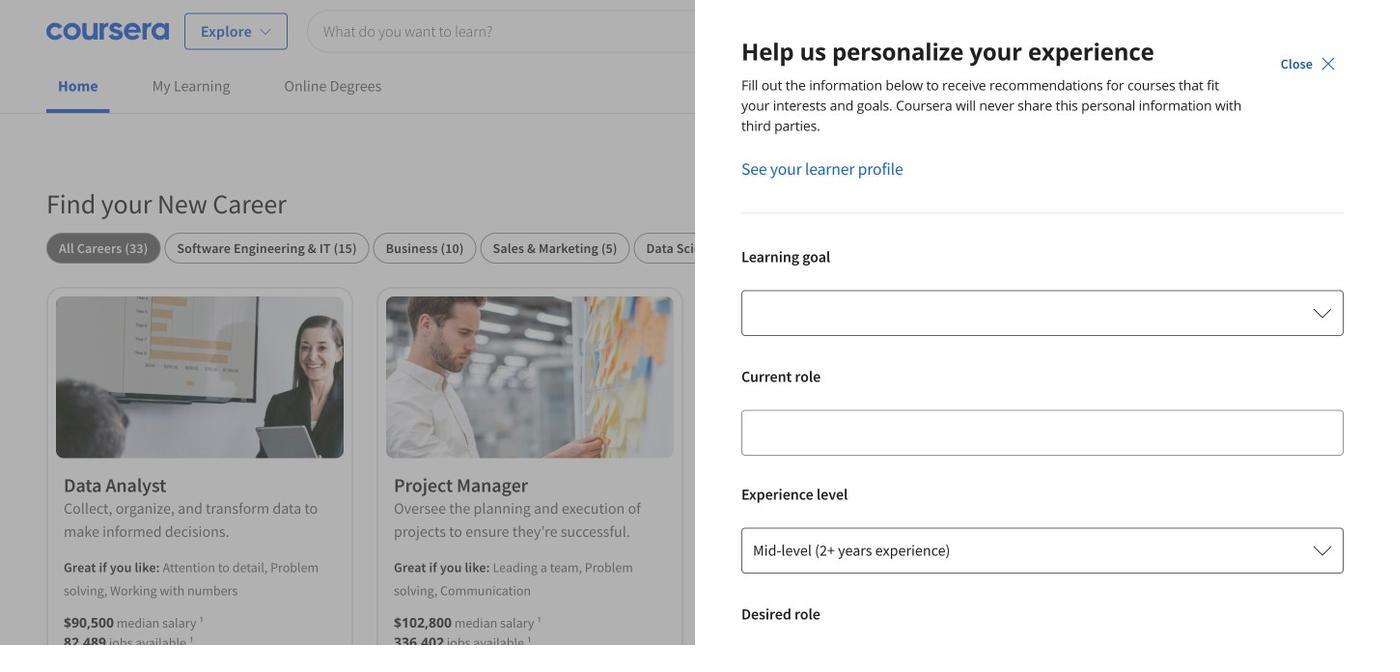 Task type: vqa. For each thing, say whether or not it's contained in the screenshot.
search box
yes



Task type: locate. For each thing, give the bounding box(es) containing it.
option group
[[46, 233, 1344, 264]]

option group inside career roles collection element
[[46, 233, 1344, 264]]

menu item
[[1118, 8, 1227, 55]]

Current role text field
[[753, 409, 1296, 456]]

coursera image
[[46, 16, 169, 47]]

None search field
[[307, 10, 764, 53]]

None button
[[46, 233, 161, 264], [165, 233, 370, 264], [373, 233, 477, 264], [481, 233, 630, 264], [634, 233, 822, 264], [46, 233, 161, 264], [165, 233, 370, 264], [373, 233, 477, 264], [481, 233, 630, 264], [634, 233, 822, 264]]



Task type: describe. For each thing, give the bounding box(es) containing it.
career roles collection element
[[35, 155, 1356, 645]]



